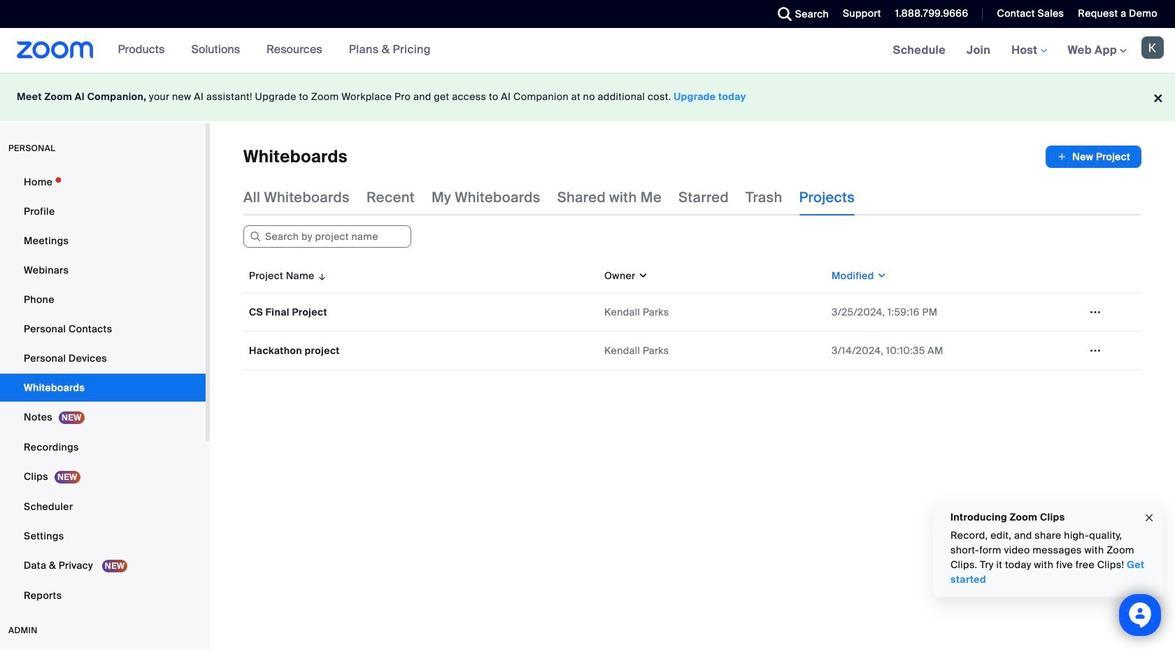 Task type: vqa. For each thing, say whether or not it's contained in the screenshot.
second down icon from right
yes



Task type: describe. For each thing, give the bounding box(es) containing it.
add image
[[1058, 150, 1067, 164]]

2 edit project image from the top
[[1085, 344, 1107, 357]]

Search text field
[[244, 225, 411, 248]]

meetings navigation
[[883, 28, 1176, 73]]

1 down image from the left
[[636, 269, 649, 283]]



Task type: locate. For each thing, give the bounding box(es) containing it.
close image
[[1144, 510, 1155, 526]]

footer
[[0, 73, 1176, 121]]

2 down image from the left
[[875, 269, 887, 283]]

edit project image
[[1085, 306, 1107, 318], [1085, 344, 1107, 357]]

0 vertical spatial edit project image
[[1085, 306, 1107, 318]]

product information navigation
[[107, 28, 442, 73]]

1 vertical spatial edit project image
[[1085, 344, 1107, 357]]

banner
[[0, 28, 1176, 73]]

1 horizontal spatial down image
[[875, 269, 887, 283]]

zoom logo image
[[17, 41, 93, 59]]

0 horizontal spatial down image
[[636, 269, 649, 283]]

profile picture image
[[1142, 36, 1164, 59]]

personal menu menu
[[0, 168, 206, 611]]

down image
[[636, 269, 649, 283], [875, 269, 887, 283]]

arrow down image
[[315, 267, 327, 284]]

1 edit project image from the top
[[1085, 306, 1107, 318]]

application
[[244, 259, 1142, 370]]

tabs of all whiteboard page tab list
[[244, 179, 855, 216]]



